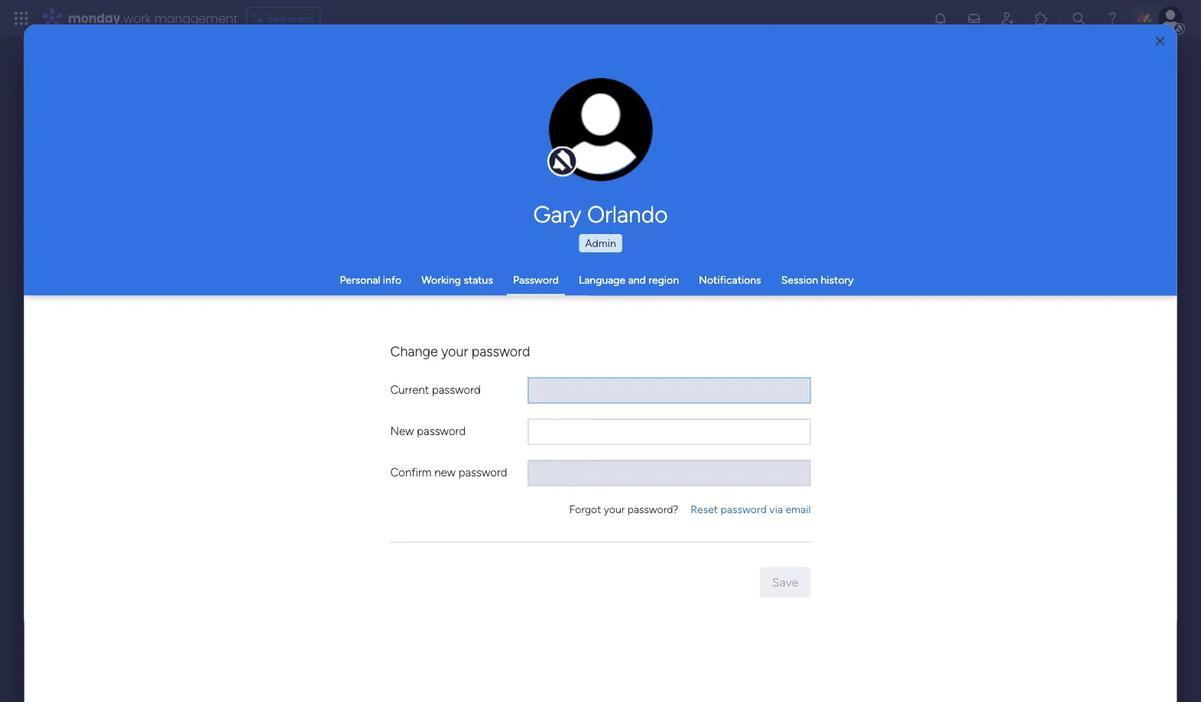 Task type: vqa. For each thing, say whether or not it's contained in the screenshot.
Session history
yes



Task type: describe. For each thing, give the bounding box(es) containing it.
forgot your password?
[[570, 503, 679, 516]]

password for reset password via email
[[721, 503, 767, 516]]

new
[[390, 424, 414, 438]]

monday
[[68, 10, 121, 27]]

password link
[[513, 273, 559, 286]]

new password
[[390, 424, 466, 438]]

gary orlando dialog
[[24, 24, 1178, 702]]

change for change your password
[[390, 343, 438, 360]]

help image
[[1105, 11, 1121, 26]]

your for change
[[441, 343, 468, 360]]

your for forgot
[[604, 503, 625, 516]]

confirm new password
[[390, 465, 508, 479]]

close image
[[1156, 36, 1165, 47]]

management
[[154, 10, 238, 27]]

notifications
[[699, 273, 762, 286]]

admin
[[585, 237, 616, 250]]

search everything image
[[1072, 11, 1087, 26]]

notifications link
[[699, 273, 762, 286]]

current password
[[390, 383, 481, 396]]

profile
[[606, 138, 634, 150]]

change your password
[[390, 343, 530, 360]]

and
[[628, 273, 646, 286]]

personal info
[[340, 273, 402, 286]]

reset password via email link
[[691, 502, 811, 517]]

New password password field
[[528, 419, 811, 445]]

password for current password
[[432, 383, 481, 396]]

password?
[[628, 503, 679, 516]]

plans
[[288, 12, 314, 25]]

change profile picture button
[[549, 78, 653, 182]]

inbox image
[[967, 11, 982, 26]]

orlando
[[587, 200, 668, 228]]

reset
[[691, 503, 718, 516]]

see
[[267, 12, 286, 25]]



Task type: locate. For each thing, give the bounding box(es) containing it.
forgot
[[570, 503, 601, 516]]

gary orlando
[[534, 200, 668, 228]]

working
[[422, 273, 461, 286]]

change inside change profile picture
[[569, 138, 603, 150]]

password
[[513, 273, 559, 286]]

0 vertical spatial your
[[441, 343, 468, 360]]

picture
[[586, 151, 617, 163]]

password right new at the left bottom of page
[[417, 424, 466, 438]]

gary
[[534, 200, 582, 228]]

info
[[383, 273, 402, 286]]

your
[[441, 343, 468, 360], [604, 503, 625, 516]]

personal info link
[[340, 273, 402, 286]]

language and region link
[[579, 273, 679, 286]]

work
[[124, 10, 151, 27]]

gary orlando image
[[1159, 6, 1183, 31]]

email
[[786, 503, 811, 516]]

change for change profile picture
[[569, 138, 603, 150]]

1 horizontal spatial change
[[569, 138, 603, 150]]

working status
[[422, 273, 493, 286]]

1 horizontal spatial your
[[604, 503, 625, 516]]

your up current password
[[441, 343, 468, 360]]

invite members image
[[1000, 11, 1016, 26]]

session history link
[[781, 273, 854, 286]]

language
[[579, 273, 626, 286]]

change profile picture
[[569, 138, 634, 163]]

monday work management
[[68, 10, 238, 27]]

password right new at the bottom left of the page
[[459, 465, 508, 479]]

Current password password field
[[528, 377, 811, 403]]

apps image
[[1034, 11, 1049, 26]]

Confirm new password password field
[[528, 460, 811, 486]]

see plans
[[267, 12, 314, 25]]

status
[[464, 273, 493, 286]]

password for new password
[[417, 424, 466, 438]]

1 vertical spatial your
[[604, 503, 625, 516]]

confirm
[[390, 465, 432, 479]]

0 horizontal spatial your
[[441, 343, 468, 360]]

password left via
[[721, 503, 767, 516]]

session
[[781, 273, 819, 286]]

0 vertical spatial change
[[569, 138, 603, 150]]

see plans button
[[247, 7, 321, 30]]

working status link
[[422, 273, 493, 286]]

change up current
[[390, 343, 438, 360]]

current
[[390, 383, 429, 396]]

region
[[649, 273, 679, 286]]

language and region
[[579, 273, 679, 286]]

1 vertical spatial change
[[390, 343, 438, 360]]

notifications image
[[933, 11, 948, 26]]

password down status on the top of page
[[472, 343, 530, 360]]

password down change your password
[[432, 383, 481, 396]]

change
[[569, 138, 603, 150], [390, 343, 438, 360]]

0 horizontal spatial change
[[390, 343, 438, 360]]

password
[[472, 343, 530, 360], [432, 383, 481, 396], [417, 424, 466, 438], [459, 465, 508, 479], [721, 503, 767, 516]]

reset password via email
[[691, 503, 811, 516]]

your right forgot
[[604, 503, 625, 516]]

via
[[770, 503, 783, 516]]

new
[[435, 465, 456, 479]]

select product image
[[14, 11, 29, 26]]

session history
[[781, 273, 854, 286]]

personal
[[340, 273, 380, 286]]

gary orlando button
[[390, 200, 811, 228]]

change up picture
[[569, 138, 603, 150]]

history
[[821, 273, 854, 286]]



